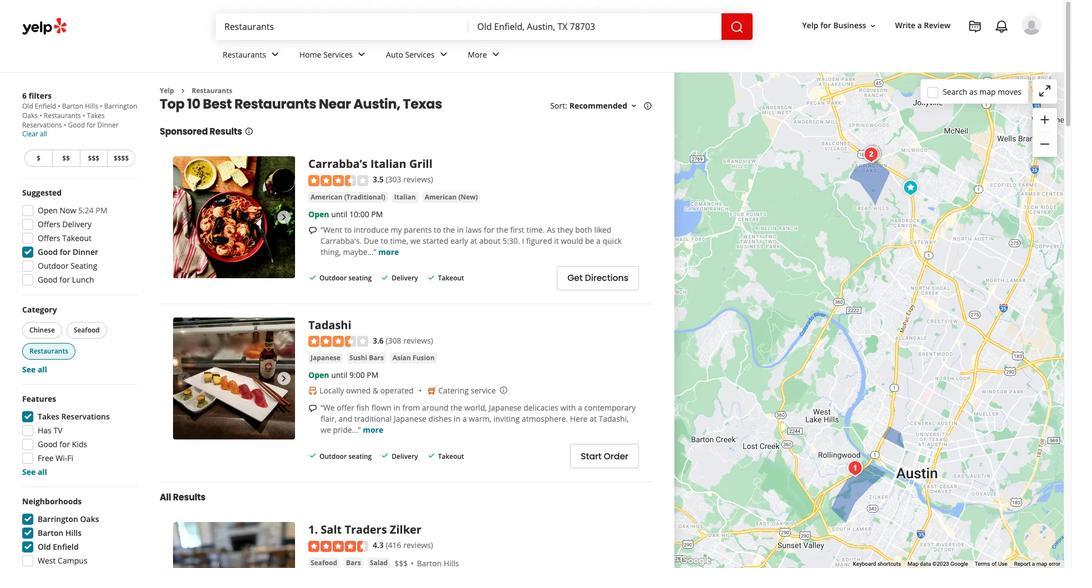 Task type: vqa. For each thing, say whether or not it's contained in the screenshot.
the "24 arrow left v2" "icon" at the left top
no



Task type: describe. For each thing, give the bounding box(es) containing it.
&
[[373, 386, 378, 396]]

tv
[[53, 425, 62, 436]]

traders
[[345, 523, 387, 538]]

data
[[920, 561, 931, 567]]

slideshow element for carrabba's italian grill
[[173, 157, 295, 279]]

time.
[[526, 225, 545, 235]]

as
[[547, 225, 555, 235]]

report a map error link
[[1014, 561, 1061, 567]]

1 horizontal spatial japanese
[[394, 414, 427, 424]]

0 vertical spatial all
[[40, 129, 47, 139]]

0 vertical spatial takeout
[[62, 233, 92, 244]]

24 chevron down v2 image for auto services
[[437, 48, 450, 61]]

(303
[[386, 174, 401, 185]]

Near text field
[[477, 21, 712, 33]]

japanese button
[[308, 353, 343, 364]]

sponsored results
[[160, 126, 242, 138]]

a right report
[[1032, 561, 1035, 567]]

pm for tadashi
[[367, 370, 379, 381]]

directions
[[585, 272, 628, 285]]

tadashi link
[[308, 318, 351, 333]]

takeout for start order
[[438, 452, 464, 461]]

italian inside italian "button"
[[394, 192, 416, 202]]

0 vertical spatial outdoor
[[38, 261, 69, 271]]

italian button
[[392, 192, 418, 203]]

16 speech v2 image for "we
[[308, 404, 317, 413]]

tadashi image
[[173, 318, 295, 440]]

16 chevron right v2 image
[[179, 86, 187, 95]]

16 info v2 image
[[643, 102, 652, 111]]

italian link
[[392, 192, 418, 203]]

1 vertical spatial barrington oaks
[[38, 514, 99, 525]]

1 vertical spatial oaks
[[80, 514, 99, 525]]

top
[[160, 95, 184, 113]]

more for flown
[[363, 425, 383, 436]]

american (traditional) button
[[308, 192, 388, 203]]

more link for flown
[[363, 425, 383, 436]]

next image
[[277, 211, 291, 224]]

0 vertical spatial delivery
[[62, 219, 92, 230]]

grill
[[409, 157, 433, 172]]

1
[[308, 523, 315, 538]]

all for category
[[38, 364, 47, 375]]

as
[[969, 86, 978, 97]]

0 horizontal spatial takes
[[38, 412, 59, 422]]

1 vertical spatial barton
[[38, 528, 63, 539]]

i
[[522, 236, 524, 246]]

delivery for start order
[[392, 452, 418, 461]]

1 vertical spatial restaurants link
[[192, 86, 232, 95]]

good for lunch
[[38, 275, 94, 285]]

group containing suggested
[[19, 187, 138, 289]]

group containing category
[[20, 305, 138, 376]]

offers for offers takeout
[[38, 233, 60, 244]]

(traditional)
[[344, 192, 385, 202]]

open until 10:00 pm
[[308, 209, 383, 220]]

zoom in image
[[1038, 113, 1052, 126]]

barton hills
[[38, 528, 82, 539]]

google image
[[677, 554, 714, 569]]

24 chevron down v2 image for restaurants
[[268, 48, 282, 61]]

"we
[[321, 403, 335, 413]]

16 speech v2 image for "went
[[308, 226, 317, 235]]

shortcuts
[[878, 561, 901, 567]]

auto services link
[[377, 40, 459, 72]]

inviting
[[494, 414, 520, 424]]

restaurants button
[[22, 343, 75, 360]]

first
[[510, 225, 524, 235]]

at inside "we offer fish flown in from around the world, japanese delicacies with a contemporary flair, and traditional japanese dishes in a warm, inviting atmosphere. here at tadashi, we pride…"
[[590, 414, 597, 424]]

yelp for business
[[802, 20, 866, 31]]

old enfield • barton hills •
[[22, 102, 104, 111]]

here
[[570, 414, 588, 424]]

offers for offers delivery
[[38, 219, 60, 230]]

error
[[1049, 561, 1061, 567]]

terms of use link
[[975, 561, 1008, 567]]

see all for features
[[22, 467, 47, 478]]

for for kids
[[60, 439, 70, 450]]

.
[[315, 523, 318, 538]]

©2023
[[932, 561, 949, 567]]

24 chevron down v2 image
[[355, 48, 368, 61]]

laws
[[466, 225, 482, 235]]

himalaya kosheli image
[[862, 143, 884, 165]]

american (traditional)
[[311, 192, 385, 202]]

1 vertical spatial dinner
[[73, 247, 98, 257]]

maybe…"
[[343, 247, 376, 257]]

american for american (new)
[[425, 192, 457, 202]]

hills inside group
[[65, 528, 82, 539]]

delivery for get directions
[[392, 274, 418, 283]]

$$$$ button
[[107, 150, 135, 167]]

zoom out image
[[1038, 138, 1052, 151]]

see all button for category
[[22, 364, 47, 375]]

outdoor for start order
[[319, 452, 347, 461]]

1 vertical spatial seafood
[[311, 558, 337, 568]]

3.5
[[373, 174, 384, 185]]

tadashi
[[308, 318, 351, 333]]

would
[[561, 236, 583, 246]]

business
[[833, 20, 866, 31]]

good down old enfield • barton hills •
[[68, 120, 85, 130]]

lunch
[[72, 275, 94, 285]]

open for carrabba's italian grill
[[308, 209, 329, 220]]

sushi bars link
[[347, 353, 386, 364]]

good for good for lunch
[[38, 275, 58, 285]]

time,
[[390, 236, 408, 246]]

the up 5:30.
[[496, 225, 508, 235]]

1 horizontal spatial to
[[381, 236, 388, 246]]

liked
[[594, 225, 611, 235]]

use
[[998, 561, 1008, 567]]

open down suggested
[[38, 205, 58, 216]]

previous image for tadashi
[[177, 372, 191, 385]]

seating
[[71, 261, 97, 271]]

locally owned & operated
[[319, 386, 414, 396]]

search as map moves
[[943, 86, 1022, 97]]

salt traders zilker image
[[844, 458, 866, 480]]

group containing features
[[19, 394, 138, 478]]

about
[[479, 236, 501, 246]]

16 checkmark v2 image for start
[[308, 452, 317, 461]]

3.6 (308 reviews)
[[373, 335, 433, 346]]

sort:
[[550, 101, 567, 111]]

good for good for kids
[[38, 439, 58, 450]]

map region
[[647, 0, 1072, 569]]

old for old enfield
[[38, 542, 51, 552]]

next image
[[277, 372, 291, 385]]

salad button
[[368, 558, 390, 569]]

warm,
[[469, 414, 492, 424]]

notifications image
[[995, 20, 1008, 33]]

we inside "we offer fish flown in from around the world, japanese delicacies with a contemporary flair, and traditional japanese dishes in a warm, inviting atmosphere. here at tadashi, we pride…"
[[321, 425, 331, 436]]

$$
[[62, 154, 70, 163]]

16 chevron down v2 image for yelp for business
[[869, 21, 877, 30]]

a inside "went to introduce my parents to the in laws for the first time. as they both liked carrabba's. due to time, we started early at about 5:30. i figured it would be a quick thing, maybe…"
[[596, 236, 601, 246]]

contemporary
[[584, 403, 636, 413]]

10
[[187, 95, 200, 113]]

search image
[[730, 20, 744, 34]]

until for carrabba's italian grill
[[331, 209, 347, 220]]

16 checkmark v2 image for start
[[427, 452, 436, 461]]

1 vertical spatial bars
[[346, 558, 361, 568]]

recommended
[[569, 101, 627, 111]]

be
[[585, 236, 594, 246]]

report
[[1014, 561, 1031, 567]]

reviews) for tadashi
[[403, 335, 433, 346]]

offers takeout
[[38, 233, 92, 244]]

order
[[604, 450, 628, 463]]

good for good for dinner
[[38, 247, 58, 257]]

2 horizontal spatial to
[[434, 225, 441, 235]]

neighborhoods
[[22, 496, 82, 507]]

outdoor for get directions
[[319, 274, 347, 283]]

6 filters
[[22, 90, 52, 101]]

0 vertical spatial barrington oaks
[[22, 102, 137, 120]]

asian fusion button
[[390, 353, 437, 364]]

kids
[[72, 439, 87, 450]]

0 vertical spatial restaurants link
[[214, 40, 291, 72]]

(new)
[[458, 192, 478, 202]]

suggested
[[22, 187, 62, 198]]

2 vertical spatial in
[[454, 414, 461, 424]]

seating for start
[[348, 452, 372, 461]]

more
[[468, 49, 487, 60]]

asian fusion
[[393, 353, 435, 363]]

chinese button
[[22, 322, 62, 339]]

seating for get
[[348, 274, 372, 283]]

3 reviews) from the top
[[403, 540, 433, 551]]

0 vertical spatial takes reservations
[[22, 111, 105, 130]]

get directions link
[[557, 266, 639, 291]]

0 vertical spatial italian
[[370, 157, 406, 172]]

16 checkmark v2 image down introduce
[[381, 273, 390, 282]]

16 info v2 image
[[244, 127, 253, 136]]

fish
[[356, 403, 369, 413]]

campus
[[58, 556, 87, 566]]

results for all results
[[173, 492, 206, 504]]

barrington inside "barrington oaks"
[[104, 102, 137, 111]]

texas
[[403, 95, 442, 113]]

keyboard
[[853, 561, 876, 567]]

a left warm,
[[463, 414, 467, 424]]

0 vertical spatial barton
[[62, 102, 83, 111]]

expand map image
[[1038, 84, 1052, 98]]

tadashi,
[[599, 414, 629, 424]]

salt
[[321, 523, 342, 538]]

reservations inside group
[[61, 412, 110, 422]]

carrabba's.
[[321, 236, 362, 246]]

projects image
[[968, 20, 982, 33]]

write a review link
[[891, 16, 955, 36]]

clear
[[22, 129, 38, 139]]

offers delivery
[[38, 219, 92, 230]]

for up "$$$" button in the top left of the page
[[87, 120, 96, 130]]



Task type: locate. For each thing, give the bounding box(es) containing it.
carrabba's italian grill image
[[173, 157, 295, 279]]

auto services
[[386, 49, 435, 60]]

1 horizontal spatial seafood
[[311, 558, 337, 568]]

home services link
[[291, 40, 377, 72]]

italian down 3.5 (303 reviews)
[[394, 192, 416, 202]]

reservations inside 'takes reservations'
[[22, 120, 62, 130]]

1 16 speech v2 image from the top
[[308, 226, 317, 235]]

figured
[[526, 236, 552, 246]]

seafood up restaurants button
[[74, 326, 100, 335]]

1 vertical spatial takeout
[[438, 274, 464, 283]]

1 horizontal spatial yelp
[[802, 20, 818, 31]]

1 seating from the top
[[348, 274, 372, 283]]

0 horizontal spatial seafood button
[[66, 322, 107, 339]]

1 until from the top
[[331, 209, 347, 220]]

map for error
[[1036, 561, 1047, 567]]

japanese
[[311, 353, 341, 363], [489, 403, 522, 413], [394, 414, 427, 424]]

2 see from the top
[[22, 467, 36, 478]]

$$ button
[[52, 150, 80, 167]]

see all
[[22, 364, 47, 375], [22, 467, 47, 478]]

a right write
[[918, 20, 922, 31]]

all
[[160, 492, 171, 504]]

16 locally owned v2 image
[[308, 387, 317, 396]]

0 vertical spatial map
[[980, 86, 996, 97]]

0 horizontal spatial bars
[[346, 558, 361, 568]]

1 vertical spatial outdoor
[[319, 274, 347, 283]]

1 horizontal spatial map
[[1036, 561, 1047, 567]]

yelp for yelp for business
[[802, 20, 818, 31]]

offers down offers delivery
[[38, 233, 60, 244]]

see down restaurants button
[[22, 364, 36, 375]]

catering
[[438, 386, 469, 396]]

1 vertical spatial seafood button
[[308, 558, 339, 569]]

start
[[581, 450, 602, 463]]

seafood down 4.3 star rating image
[[311, 558, 337, 568]]

2 vertical spatial delivery
[[392, 452, 418, 461]]

1 vertical spatial more link
[[363, 425, 383, 436]]

moves
[[998, 86, 1022, 97]]

16 checkmark v2 image for get
[[427, 273, 436, 282]]

0 horizontal spatial oaks
[[22, 111, 38, 120]]

reviews)
[[403, 174, 433, 185], [403, 335, 433, 346], [403, 540, 433, 551]]

open for tadashi
[[308, 370, 329, 381]]

more link for my
[[378, 247, 399, 257]]

1 see from the top
[[22, 364, 36, 375]]

takeout up good for dinner at the left of page
[[62, 233, 92, 244]]

2 see all button from the top
[[22, 467, 47, 478]]

3.6 star rating image
[[308, 336, 368, 347]]

0 horizontal spatial at
[[470, 236, 477, 246]]

2 none field from the left
[[477, 21, 712, 33]]

good down offers takeout
[[38, 247, 58, 257]]

we
[[410, 236, 421, 246], [321, 425, 331, 436]]

24 chevron down v2 image
[[268, 48, 282, 61], [437, 48, 450, 61], [489, 48, 503, 61]]

0 vertical spatial barrington
[[104, 102, 137, 111]]

japanese up inviting at the left bottom
[[489, 403, 522, 413]]

0 vertical spatial we
[[410, 236, 421, 246]]

barrington oaks down filters
[[22, 102, 137, 120]]

1 horizontal spatial 24 chevron down v2 image
[[437, 48, 450, 61]]

due
[[364, 236, 379, 246]]

enfield
[[35, 102, 56, 111], [53, 542, 79, 552]]

with
[[560, 403, 576, 413]]

1 vertical spatial reservations
[[61, 412, 110, 422]]

outdoor down the thing,
[[319, 274, 347, 283]]

thing,
[[321, 247, 341, 257]]

in left the from
[[394, 403, 400, 413]]

16 chevron down v2 image
[[869, 21, 877, 30], [630, 102, 638, 111]]

1 see all button from the top
[[22, 364, 47, 375]]

for for lunch
[[60, 275, 70, 285]]

see all button for features
[[22, 467, 47, 478]]

2 services from the left
[[405, 49, 435, 60]]

2 16 speech v2 image from the top
[[308, 404, 317, 413]]

outdoor up the good for lunch
[[38, 261, 69, 271]]

1 horizontal spatial seafood button
[[308, 558, 339, 569]]

at inside "went to introduce my parents to the in laws for the first time. as they both liked carrabba's. due to time, we started early at about 5:30. i figured it would be a quick thing, maybe…"
[[470, 236, 477, 246]]

oaks up 'clear'
[[22, 111, 38, 120]]

atmosphere.
[[522, 414, 568, 424]]

$$$$
[[114, 154, 129, 163]]

hills up • good for dinner
[[85, 102, 98, 111]]

1 outdoor seating from the top
[[319, 274, 372, 283]]

1 vertical spatial yelp
[[160, 86, 174, 95]]

16 speech v2 image
[[308, 226, 317, 235], [308, 404, 317, 413]]

my
[[391, 225, 402, 235]]

1 vertical spatial see
[[22, 467, 36, 478]]

good for dinner
[[38, 247, 98, 257]]

the up early at the top left
[[443, 225, 455, 235]]

0 horizontal spatial services
[[323, 49, 353, 60]]

dinner up $$$$
[[97, 120, 119, 130]]

see all down free
[[22, 467, 47, 478]]

american (new) button
[[423, 192, 480, 203]]

to right due
[[381, 236, 388, 246]]

"went to introduce my parents to the in laws for the first time. as they both liked carrabba's. due to time, we started early at about 5:30. i figured it would be a quick thing, maybe…"
[[321, 225, 622, 257]]

slideshow element
[[173, 157, 295, 279], [173, 318, 295, 440]]

24 chevron down v2 image for more
[[489, 48, 503, 61]]

2 slideshow element from the top
[[173, 318, 295, 440]]

1 vertical spatial we
[[321, 425, 331, 436]]

bars link
[[344, 558, 363, 569]]

1 horizontal spatial barrington
[[104, 102, 137, 111]]

barton up • good for dinner
[[62, 102, 83, 111]]

more down traditional
[[363, 425, 383, 436]]

outdoor down pride…"
[[319, 452, 347, 461]]

previous image
[[177, 211, 191, 224], [177, 372, 191, 385]]

yelp left 16 chevron right v2 image
[[160, 86, 174, 95]]

16 speech v2 image left "we
[[308, 404, 317, 413]]

get directions
[[567, 272, 628, 285]]

24 chevron down v2 image inside the auto services link
[[437, 48, 450, 61]]

map left the error
[[1036, 561, 1047, 567]]

0 horizontal spatial barrington
[[38, 514, 78, 525]]

open up 16 locally owned v2 image
[[308, 370, 329, 381]]

services for auto services
[[405, 49, 435, 60]]

group containing neighborhoods
[[19, 496, 138, 569]]

business categories element
[[214, 40, 1042, 72]]

more down time, on the left top of page
[[378, 247, 399, 257]]

auto
[[386, 49, 403, 60]]

see for category
[[22, 364, 36, 375]]

services
[[323, 49, 353, 60], [405, 49, 435, 60]]

slideshow element for tadashi
[[173, 318, 295, 440]]

restaurants inside business categories element
[[223, 49, 266, 60]]

parents
[[404, 225, 432, 235]]

seafood button down 4.3 star rating image
[[308, 558, 339, 569]]

pm right 5:24
[[96, 205, 107, 216]]

16 chevron down v2 image for recommended
[[630, 102, 638, 111]]

for down offers takeout
[[60, 247, 71, 257]]

2 vertical spatial takeout
[[438, 452, 464, 461]]

carrabba's
[[308, 157, 368, 172]]

24 chevron down v2 image left home
[[268, 48, 282, 61]]

1 services from the left
[[323, 49, 353, 60]]

16 chevron down v2 image left 16 info v2 icon
[[630, 102, 638, 111]]

2 vertical spatial reviews)
[[403, 540, 433, 551]]

1 horizontal spatial bars
[[369, 353, 384, 363]]

4.3 star rating image
[[308, 541, 368, 552]]

enfield for old enfield • barton hills •
[[35, 102, 56, 111]]

0 horizontal spatial yelp
[[160, 86, 174, 95]]

barrington up • good for dinner
[[104, 102, 137, 111]]

to up started
[[434, 225, 441, 235]]

features
[[22, 394, 56, 404]]

1 horizontal spatial hills
[[85, 102, 98, 111]]

yelp inside button
[[802, 20, 818, 31]]

oaks
[[22, 111, 38, 120], [80, 514, 99, 525]]

group
[[1033, 108, 1057, 157], [19, 187, 138, 289], [20, 305, 138, 376], [19, 394, 138, 478], [19, 496, 138, 569]]

2 horizontal spatial 24 chevron down v2 image
[[489, 48, 503, 61]]

old for old enfield • barton hills •
[[22, 102, 33, 111]]

barrington oaks up barton hills
[[38, 514, 99, 525]]

good for kids
[[38, 439, 87, 450]]

1 vertical spatial takes reservations
[[38, 412, 110, 422]]

introduce
[[354, 225, 389, 235]]

all down restaurants button
[[38, 364, 47, 375]]

see all button
[[22, 364, 47, 375], [22, 467, 47, 478]]

pride…"
[[333, 425, 361, 436]]

oaks up barton hills
[[80, 514, 99, 525]]

1 vertical spatial at
[[590, 414, 597, 424]]

see all for category
[[22, 364, 47, 375]]

2 horizontal spatial japanese
[[489, 403, 522, 413]]

asia cafe image
[[862, 143, 884, 165]]

2 vertical spatial japanese
[[394, 414, 427, 424]]

• good for dinner
[[62, 120, 119, 130]]

16 chevron down v2 image inside recommended popup button
[[630, 102, 638, 111]]

the inside "we offer fish flown in from around the world, japanese delicacies with a contemporary flair, and traditional japanese dishes in a warm, inviting atmosphere. here at tadashi, we pride…"
[[451, 403, 462, 413]]

0 vertical spatial dinner
[[97, 120, 119, 130]]

all for features
[[38, 467, 47, 478]]

0 vertical spatial see all button
[[22, 364, 47, 375]]

0 horizontal spatial seafood
[[74, 326, 100, 335]]

outdoor seating
[[38, 261, 97, 271]]

american left the (new)
[[425, 192, 457, 202]]

delivery down time, on the left top of page
[[392, 274, 418, 283]]

3.5 (303 reviews)
[[373, 174, 433, 185]]

more link down traditional
[[363, 425, 383, 436]]

all results
[[160, 492, 206, 504]]

16 checkmark v2 image down started
[[427, 273, 436, 282]]

delivery down open now 5:24 pm
[[62, 219, 92, 230]]

italian
[[370, 157, 406, 172], [394, 192, 416, 202]]

pm up introduce
[[371, 209, 383, 220]]

more link down time, on the left top of page
[[378, 247, 399, 257]]

reservations up kids
[[61, 412, 110, 422]]

we down flair,
[[321, 425, 331, 436]]

old enfield
[[38, 542, 79, 552]]

16 catering v2 image
[[427, 387, 436, 396]]

1 vertical spatial until
[[331, 370, 347, 381]]

0 horizontal spatial japanese
[[311, 353, 341, 363]]

they
[[558, 225, 573, 235]]

bars down 3.6
[[369, 353, 384, 363]]

None search field
[[215, 13, 755, 40]]

16 checkmark v2 image
[[308, 273, 317, 282], [308, 452, 317, 461], [381, 452, 390, 461]]

takeout down early at the top left
[[438, 274, 464, 283]]

reviews) up asian fusion
[[403, 335, 433, 346]]

1 vertical spatial enfield
[[53, 542, 79, 552]]

japanese inside button
[[311, 353, 341, 363]]

open up "went on the top left of the page
[[308, 209, 329, 220]]

a right be
[[596, 236, 601, 246]]

0 vertical spatial more link
[[378, 247, 399, 257]]

24 chevron down v2 image inside restaurants link
[[268, 48, 282, 61]]

a inside write a review link
[[918, 20, 922, 31]]

search
[[943, 86, 967, 97]]

yelp for yelp 'link' on the left of the page
[[160, 86, 174, 95]]

barrington oaks
[[22, 102, 137, 120], [38, 514, 99, 525]]

for inside "went to introduce my parents to the in laws for the first time. as they both liked carrabba's. due to time, we started early at about 5:30. i figured it would be a quick thing, maybe…"
[[484, 225, 494, 235]]

american down 3.5 star rating image at the left of the page
[[311, 192, 343, 202]]

0 horizontal spatial map
[[980, 86, 996, 97]]

16 chevron down v2 image inside yelp for business button
[[869, 21, 877, 30]]

1 horizontal spatial we
[[410, 236, 421, 246]]

0 vertical spatial see
[[22, 364, 36, 375]]

results
[[210, 126, 242, 138], [173, 492, 206, 504]]

keyboard shortcuts
[[853, 561, 901, 567]]

1 horizontal spatial old
[[38, 542, 51, 552]]

enfield for old enfield
[[53, 542, 79, 552]]

yelp for business button
[[798, 16, 882, 36]]

0 vertical spatial japanese
[[311, 353, 341, 363]]

seafood button up restaurants button
[[66, 322, 107, 339]]

1 vertical spatial map
[[1036, 561, 1047, 567]]

in up early at the top left
[[457, 225, 464, 235]]

0 horizontal spatial 16 chevron down v2 image
[[630, 102, 638, 111]]

and
[[339, 414, 352, 424]]

0 vertical spatial 16 speech v2 image
[[308, 226, 317, 235]]

all right 'clear'
[[40, 129, 47, 139]]

old down 6
[[22, 102, 33, 111]]

2 reviews) from the top
[[403, 335, 433, 346]]

see
[[22, 364, 36, 375], [22, 467, 36, 478]]

camino real restaurant image
[[862, 144, 884, 166]]

0 vertical spatial 16 chevron down v2 image
[[869, 21, 877, 30]]

1 horizontal spatial oaks
[[80, 514, 99, 525]]

see for features
[[22, 467, 36, 478]]

4.3
[[373, 540, 384, 551]]

keyboard shortcuts button
[[853, 561, 901, 569]]

seafood button
[[66, 322, 107, 339], [308, 558, 339, 569]]

japanese down the from
[[394, 414, 427, 424]]

hills up old enfield
[[65, 528, 82, 539]]

good
[[68, 120, 85, 130], [38, 247, 58, 257], [38, 275, 58, 285], [38, 439, 58, 450]]

sponsored
[[160, 126, 208, 138]]

$$$ button
[[80, 150, 107, 167]]

1 vertical spatial takes
[[38, 412, 59, 422]]

0 vertical spatial enfield
[[35, 102, 56, 111]]

1 vertical spatial hills
[[65, 528, 82, 539]]

map right as
[[980, 86, 996, 97]]

map for moves
[[980, 86, 996, 97]]

services right auto
[[405, 49, 435, 60]]

results left 16 info v2 image on the top
[[210, 126, 242, 138]]

in right 'dishes' on the bottom of page
[[454, 414, 461, 424]]

5:24
[[78, 205, 94, 216]]

american inside button
[[425, 192, 457, 202]]

0 horizontal spatial american
[[311, 192, 343, 202]]

1 vertical spatial italian
[[394, 192, 416, 202]]

3.5 star rating image
[[308, 175, 368, 186]]

1 vertical spatial see all
[[22, 467, 47, 478]]

0 vertical spatial old
[[22, 102, 33, 111]]

takes
[[87, 111, 105, 120], [38, 412, 59, 422]]

the
[[443, 225, 455, 235], [496, 225, 508, 235], [451, 403, 462, 413]]

japanese down 3.6 star rating image
[[311, 353, 341, 363]]

24 chevron down v2 image right auto services
[[437, 48, 450, 61]]

1 reviews) from the top
[[403, 174, 433, 185]]

start order
[[581, 450, 628, 463]]

0 vertical spatial seating
[[348, 274, 372, 283]]

results for sponsored results
[[210, 126, 242, 138]]

none field near
[[477, 21, 712, 33]]

pm for carrabba's italian grill
[[371, 209, 383, 220]]

terms of use
[[975, 561, 1008, 567]]

service
[[471, 386, 496, 396]]

for inside button
[[820, 20, 831, 31]]

seating down pride…"
[[348, 452, 372, 461]]

1 vertical spatial previous image
[[177, 372, 191, 385]]

enfield down filters
[[35, 102, 56, 111]]

noah l. image
[[1022, 15, 1042, 35]]

0 vertical spatial offers
[[38, 219, 60, 230]]

fat dragon image
[[860, 144, 882, 166]]

until for tadashi
[[331, 370, 347, 381]]

1 vertical spatial reviews)
[[403, 335, 433, 346]]

2 outdoor seating from the top
[[319, 452, 372, 461]]

1 24 chevron down v2 image from the left
[[268, 48, 282, 61]]

user actions element
[[794, 14, 1057, 82]]

1 none field from the left
[[224, 21, 460, 33]]

for for business
[[820, 20, 831, 31]]

until up locally
[[331, 370, 347, 381]]

none field up the 'home services' link
[[224, 21, 460, 33]]

0 horizontal spatial old
[[22, 102, 33, 111]]

0 vertical spatial seafood
[[74, 326, 100, 335]]

free
[[38, 453, 54, 464]]

for up wi-
[[60, 439, 70, 450]]

services for home services
[[323, 49, 353, 60]]

for up about at the left top of the page
[[484, 225, 494, 235]]

american inside button
[[311, 192, 343, 202]]

yelp left business
[[802, 20, 818, 31]]

2 offers from the top
[[38, 233, 60, 244]]

16 checkmark v2 image
[[381, 273, 390, 282], [427, 273, 436, 282], [427, 452, 436, 461]]

0 horizontal spatial results
[[173, 492, 206, 504]]

the down catering
[[451, 403, 462, 413]]

good down outdoor seating
[[38, 275, 58, 285]]

until up "went on the top left of the page
[[331, 209, 347, 220]]

near
[[319, 95, 351, 113]]

early
[[450, 236, 468, 246]]

2 24 chevron down v2 image from the left
[[437, 48, 450, 61]]

carrabba's italian grill image
[[900, 177, 922, 199]]

16 chevron down v2 image right business
[[869, 21, 877, 30]]

outdoor seating down pride…"
[[319, 452, 372, 461]]

bars button
[[344, 558, 363, 569]]

1 vertical spatial old
[[38, 542, 51, 552]]

carrabba's italian grill
[[308, 157, 433, 172]]

outdoor seating for start order
[[319, 452, 372, 461]]

bars down 4.3 star rating image
[[346, 558, 361, 568]]

2 until from the top
[[331, 370, 347, 381]]

more for my
[[378, 247, 399, 257]]

1 vertical spatial all
[[38, 364, 47, 375]]

in inside "went to introduce my parents to the in laws for the first time. as they both liked carrabba's. due to time, we started early at about 5:30. i figured it would be a quick thing, maybe…"
[[457, 225, 464, 235]]

0 vertical spatial slideshow element
[[173, 157, 295, 279]]

2 see all from the top
[[22, 467, 47, 478]]

1 offers from the top
[[38, 219, 60, 230]]

barrington inside group
[[38, 514, 78, 525]]

0 vertical spatial seafood button
[[66, 322, 107, 339]]

reviews) for carrabba's italian grill
[[403, 174, 433, 185]]

see up neighborhoods on the left of the page
[[22, 467, 36, 478]]

restaurants inside button
[[29, 347, 68, 356]]

1 vertical spatial in
[[394, 403, 400, 413]]

0 vertical spatial until
[[331, 209, 347, 220]]

takeout for get directions
[[438, 274, 464, 283]]

2 american from the left
[[425, 192, 457, 202]]

outdoor seating for get directions
[[319, 274, 372, 283]]

for for dinner
[[60, 247, 71, 257]]

1 horizontal spatial takes
[[87, 111, 105, 120]]

5:30.
[[503, 236, 520, 246]]

outdoor seating down maybe…"
[[319, 274, 372, 283]]

None field
[[224, 21, 460, 33], [477, 21, 712, 33]]

recommended button
[[569, 101, 638, 111]]

a up here
[[578, 403, 582, 413]]

reviews) down grill
[[403, 174, 433, 185]]

(416
[[386, 540, 401, 551]]

1 vertical spatial 16 chevron down v2 image
[[630, 102, 638, 111]]

sushi bars
[[350, 353, 384, 363]]

clear all
[[22, 129, 47, 139]]

24 chevron down v2 image inside more link
[[489, 48, 503, 61]]

0 vertical spatial yelp
[[802, 20, 818, 31]]

16 checkmark v2 image for get
[[308, 273, 317, 282]]

info icon image
[[499, 386, 508, 395], [499, 386, 508, 395]]

we inside "went to introduce my parents to the in laws for the first time. as they both liked carrabba's. due to time, we started early at about 5:30. i figured it would be a quick thing, maybe…"
[[410, 236, 421, 246]]

0 vertical spatial bars
[[369, 353, 384, 363]]

american (new) link
[[423, 192, 480, 203]]

takeout down 'dishes' on the bottom of page
[[438, 452, 464, 461]]

1 see all from the top
[[22, 364, 47, 375]]

2 seating from the top
[[348, 452, 372, 461]]

1 vertical spatial japanese
[[489, 403, 522, 413]]

0 vertical spatial at
[[470, 236, 477, 246]]

traditional
[[354, 414, 392, 424]]

none field find
[[224, 21, 460, 33]]

10:00
[[349, 209, 369, 220]]

1 vertical spatial results
[[173, 492, 206, 504]]

a
[[918, 20, 922, 31], [596, 236, 601, 246], [578, 403, 582, 413], [463, 414, 467, 424], [1032, 561, 1035, 567]]

services left 24 chevron down v2 image
[[323, 49, 353, 60]]

we down parents at left
[[410, 236, 421, 246]]

1 previous image from the top
[[177, 211, 191, 224]]

from
[[402, 403, 420, 413]]

1 vertical spatial 16 speech v2 image
[[308, 404, 317, 413]]

now
[[60, 205, 76, 216]]

for left business
[[820, 20, 831, 31]]

fusion
[[413, 353, 435, 363]]

3 24 chevron down v2 image from the left
[[489, 48, 503, 61]]

0 vertical spatial reservations
[[22, 120, 62, 130]]

0 horizontal spatial to
[[344, 225, 352, 235]]

pm right 9:00
[[367, 370, 379, 381]]

2 previous image from the top
[[177, 372, 191, 385]]

at right here
[[590, 414, 597, 424]]

1 horizontal spatial services
[[405, 49, 435, 60]]

locally
[[319, 386, 344, 396]]

16 checkmark v2 image down 'dishes' on the bottom of page
[[427, 452, 436, 461]]

write
[[895, 20, 916, 31]]

1 vertical spatial see all button
[[22, 467, 47, 478]]

italian up (303
[[370, 157, 406, 172]]

see all button down restaurants button
[[22, 364, 47, 375]]

1 american from the left
[[311, 192, 343, 202]]

24 chevron down v2 image right more
[[489, 48, 503, 61]]

american for american (traditional)
[[311, 192, 343, 202]]

good up free
[[38, 439, 58, 450]]

takes up has tv
[[38, 412, 59, 422]]

previous image for carrabba's italian grill
[[177, 211, 191, 224]]

barrington up barton hills
[[38, 514, 78, 525]]

for down outdoor seating
[[60, 275, 70, 285]]

oaks inside "barrington oaks"
[[22, 111, 38, 120]]

enfield up "west campus"
[[53, 542, 79, 552]]

dinner up seating
[[73, 247, 98, 257]]

Find text field
[[224, 21, 460, 33]]

1 slideshow element from the top
[[173, 157, 295, 279]]

0 horizontal spatial hills
[[65, 528, 82, 539]]

2 vertical spatial outdoor
[[319, 452, 347, 461]]

0 horizontal spatial we
[[321, 425, 331, 436]]



